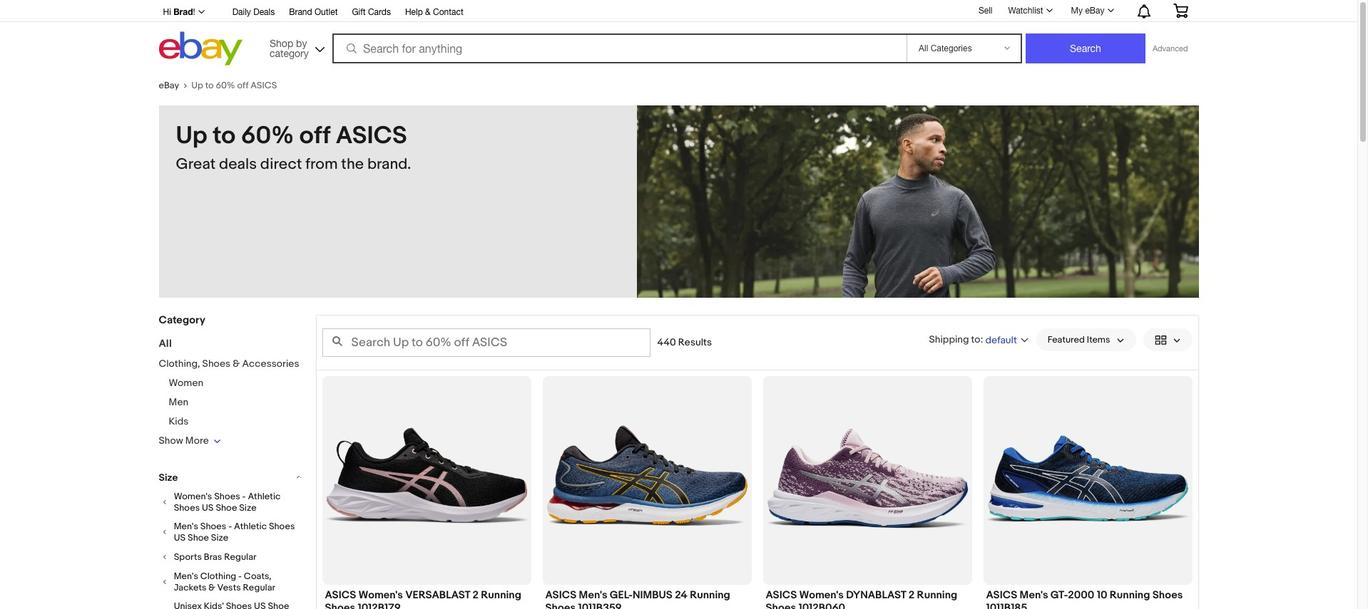 Task type: describe. For each thing, give the bounding box(es) containing it.
shoes inside asics men's gt-2000 10   running shoes 1011b185
[[1152, 589, 1183, 603]]

1011b359
[[578, 602, 622, 610]]

regular inside men's clothing - coats, jackets & vests regular
[[243, 583, 275, 594]]

shoes inside clothing, shoes & accessories women men kids
[[202, 358, 231, 370]]

asics inside the "up to 60% off asics great deals direct from the brand."
[[336, 121, 407, 151]]

asics for asics men's gel-nimbus 24   running shoes 1011b359
[[545, 589, 576, 603]]

off for up to 60% off asics great deals direct from the brand.
[[299, 121, 330, 151]]

by
[[296, 37, 307, 49]]

featured items button
[[1036, 329, 1136, 352]]

asics women's dynablast 2   running shoes 1012b060 link
[[766, 589, 969, 610]]

regular inside dropdown button
[[224, 552, 256, 563]]

asics women's versablast 2   running shoes 1012b179 image
[[322, 377, 531, 586]]

running inside asics women's versablast 2   running shoes 1012b179
[[481, 589, 521, 603]]

accessories
[[242, 358, 299, 370]]

men's clothing - coats, jackets & vests regular
[[174, 571, 275, 594]]

sports bras regular
[[174, 552, 256, 563]]

show
[[159, 435, 183, 447]]

women's for asics women's dynablast 2   running shoes 1012b060
[[799, 589, 844, 603]]

shoes inside 'asics women's dynablast 2   running shoes 1012b060'
[[766, 602, 796, 610]]

brand
[[289, 7, 312, 17]]

60% for up to 60% off asics
[[216, 80, 235, 91]]

shoes up sports
[[174, 503, 200, 514]]

1 vertical spatial athletic
[[234, 521, 267, 533]]

1 vertical spatial -
[[228, 521, 232, 533]]

2 for dynablast
[[909, 589, 915, 603]]

shoes inside asics men's gel-nimbus 24   running shoes 1011b359
[[545, 602, 576, 610]]

deals
[[253, 7, 275, 17]]

ebay link
[[159, 80, 191, 91]]

items
[[1087, 335, 1110, 346]]

asics women's versablast 2   running shoes 1012b179
[[325, 589, 521, 610]]

size button
[[159, 471, 305, 484]]

asics men's gel-nimbus 24   running shoes 1011b359 link
[[545, 589, 749, 610]]

help
[[405, 7, 423, 17]]

contact
[[433, 7, 463, 17]]

0 vertical spatial shoe
[[216, 503, 237, 514]]

gift cards link
[[352, 5, 391, 21]]

from
[[305, 155, 338, 174]]

Enter your search keyword text field
[[322, 329, 650, 357]]

asics for asics women's versablast 2   running shoes 1012b179
[[325, 589, 356, 603]]

results
[[678, 337, 712, 349]]

& inside men's clothing - coats, jackets & vests regular
[[208, 583, 215, 594]]

nimbus
[[633, 589, 673, 603]]

up to 60% off asics great deals direct from the brand.
[[176, 121, 411, 174]]

up to 60% off asics main content
[[147, 69, 1210, 610]]

shoes up coats,
[[269, 521, 295, 533]]

great
[[176, 155, 216, 174]]

asics men's gt-2000 10   running shoes 1011b185 link
[[986, 589, 1189, 610]]

ebay inside up to 60% off asics main content
[[159, 80, 179, 91]]

advanced link
[[1145, 34, 1195, 63]]

asics men's gt-2000 10   running shoes 1011b185
[[986, 589, 1183, 610]]

clothing,
[[159, 358, 200, 370]]

more
[[185, 435, 209, 447]]

women link
[[169, 377, 203, 389]]

asics for asics men's gt-2000 10   running shoes 1011b185
[[986, 589, 1017, 603]]

men's clothing - coats, jackets & vests regular button
[[159, 571, 305, 594]]

1011b185
[[986, 602, 1027, 610]]

running inside 'asics women's dynablast 2   running shoes 1012b060'
[[917, 589, 957, 603]]

& inside account "navigation"
[[425, 7, 431, 17]]

show more
[[159, 435, 209, 447]]

1 vertical spatial us
[[174, 533, 186, 544]]

category
[[159, 314, 205, 327]]

sell
[[979, 5, 992, 15]]

asics men's gt-2000 10   running shoes 1011b185 image
[[983, 377, 1192, 586]]

brad
[[173, 6, 193, 17]]

men's inside asics men's gel-nimbus 24   running shoes 1011b359
[[579, 589, 607, 603]]

brand outlet
[[289, 7, 338, 17]]

direct
[[260, 155, 302, 174]]

shop by category
[[270, 37, 309, 59]]

Search for anything text field
[[335, 35, 904, 62]]

asics for asics women's dynablast 2   running shoes 1012b060
[[766, 589, 797, 603]]

men's inside asics men's gt-2000 10   running shoes 1011b185
[[1020, 589, 1048, 603]]

up to 60% off asics
[[191, 80, 277, 91]]

the
[[341, 155, 364, 174]]

size inside dropdown button
[[159, 472, 178, 484]]

shoes down size dropdown button
[[214, 491, 240, 503]]

asics men's gel-nimbus 24   running shoes 1011b359
[[545, 589, 730, 610]]

:
[[980, 333, 983, 346]]

none submit inside shop by category "banner"
[[1026, 34, 1145, 63]]

men link
[[169, 397, 188, 409]]

brand.
[[367, 155, 411, 174]]

shipping
[[929, 333, 969, 346]]

2000
[[1068, 589, 1094, 603]]

440
[[657, 337, 676, 349]]

asics women's dynablast 2   running shoes 1012b060
[[766, 589, 957, 610]]

all
[[159, 337, 172, 351]]

shipping to : default
[[929, 333, 1017, 346]]

kids
[[169, 416, 189, 428]]

help & contact link
[[405, 5, 463, 21]]

featured items
[[1048, 335, 1110, 346]]

shoes down women's shoes - athletic shoes us shoe size 'dropdown button'
[[200, 521, 226, 533]]



Task type: vqa. For each thing, say whether or not it's contained in the screenshot.
number
no



Task type: locate. For each thing, give the bounding box(es) containing it.
1 horizontal spatial 60%
[[241, 121, 294, 151]]

2 inside asics women's versablast 2   running shoes 1012b179
[[473, 589, 479, 603]]

up
[[191, 80, 203, 91], [176, 121, 207, 151]]

0 horizontal spatial ebay
[[159, 80, 179, 91]]

0 vertical spatial up
[[191, 80, 203, 91]]

watchlist link
[[1000, 2, 1059, 19]]

& right help in the top of the page
[[425, 7, 431, 17]]

advanced
[[1153, 44, 1188, 53]]

- down size dropdown button
[[242, 491, 246, 503]]

2 vertical spatial -
[[238, 571, 242, 583]]

0 vertical spatial -
[[242, 491, 246, 503]]

1 horizontal spatial shoe
[[216, 503, 237, 514]]

women's left versablast
[[358, 589, 403, 603]]

asics left the 'gt-'
[[986, 589, 1017, 603]]

bras
[[204, 552, 222, 563]]

1 2 from the left
[[473, 589, 479, 603]]

jackets
[[174, 583, 206, 594]]

&
[[425, 7, 431, 17], [233, 358, 240, 370], [208, 583, 215, 594]]

2 inside 'asics women's dynablast 2   running shoes 1012b060'
[[909, 589, 915, 603]]

0 vertical spatial &
[[425, 7, 431, 17]]

2 right dynablast
[[909, 589, 915, 603]]

men's shoes - athletic shoes us shoe size button
[[159, 521, 305, 544]]

1 vertical spatial size
[[239, 503, 256, 514]]

asics
[[250, 80, 277, 91], [336, 121, 407, 151], [325, 589, 356, 603], [545, 589, 576, 603], [766, 589, 797, 603], [986, 589, 1017, 603]]

women's shoes - athletic shoes us shoe size men's shoes - athletic shoes us shoe size
[[174, 491, 295, 544]]

running right 24
[[690, 589, 730, 603]]

to right ebay link
[[205, 80, 214, 91]]

to
[[205, 80, 214, 91], [213, 121, 235, 151], [971, 333, 980, 346]]

0 vertical spatial athletic
[[248, 491, 281, 503]]

0 horizontal spatial 60%
[[216, 80, 235, 91]]

2 horizontal spatial size
[[239, 503, 256, 514]]

us up men's shoes - athletic shoes us shoe size dropdown button
[[202, 503, 214, 514]]

off for up to 60% off asics
[[237, 80, 248, 91]]

women's down size dropdown button
[[174, 491, 212, 503]]

clothing, shoes & accessories link
[[159, 358, 299, 370]]

asics down category
[[250, 80, 277, 91]]

women's
[[174, 491, 212, 503], [358, 589, 403, 603], [799, 589, 844, 603]]

shop by category button
[[263, 32, 327, 62]]

& left vests
[[208, 583, 215, 594]]

asics left 1012b179 on the bottom
[[325, 589, 356, 603]]

2
[[473, 589, 479, 603], [909, 589, 915, 603]]

up inside the "up to 60% off asics great deals direct from the brand."
[[176, 121, 207, 151]]

60% inside the "up to 60% off asics great deals direct from the brand."
[[241, 121, 294, 151]]

& left accessories
[[233, 358, 240, 370]]

60% right ebay link
[[216, 80, 235, 91]]

2 horizontal spatial -
[[242, 491, 246, 503]]

my
[[1071, 6, 1083, 16]]

daily
[[232, 7, 251, 17]]

2 horizontal spatial &
[[425, 7, 431, 17]]

running inside asics men's gt-2000 10   running shoes 1011b185
[[1110, 589, 1150, 603]]

0 horizontal spatial &
[[208, 583, 215, 594]]

2 vertical spatial to
[[971, 333, 980, 346]]

us up sports
[[174, 533, 186, 544]]

1 horizontal spatial 2
[[909, 589, 915, 603]]

men's left the 'gt-'
[[1020, 589, 1048, 603]]

to for shipping to : default
[[971, 333, 980, 346]]

daily deals link
[[232, 5, 275, 21]]

sports bras regular button
[[159, 551, 305, 564]]

men's
[[174, 521, 198, 533], [174, 571, 198, 583], [579, 589, 607, 603], [1020, 589, 1048, 603]]

size up sports bras regular
[[211, 533, 228, 544]]

shoes left 1012b060
[[766, 602, 796, 610]]

coats,
[[244, 571, 271, 583]]

clothing, shoes & accessories women men kids
[[159, 358, 299, 428]]

show more button
[[159, 435, 221, 447]]

vests
[[217, 583, 241, 594]]

None submit
[[1026, 34, 1145, 63]]

women's inside asics women's versablast 2   running shoes 1012b179
[[358, 589, 403, 603]]

60%
[[216, 80, 235, 91], [241, 121, 294, 151]]

1 horizontal spatial &
[[233, 358, 240, 370]]

0 horizontal spatial shoe
[[188, 533, 209, 544]]

regular up coats,
[[224, 552, 256, 563]]

men's inside women's shoes - athletic shoes us shoe size men's shoes - athletic shoes us shoe size
[[174, 521, 198, 533]]

2 running from the left
[[690, 589, 730, 603]]

versablast
[[405, 589, 470, 603]]

ebay left 'up to 60% off asics'
[[159, 80, 179, 91]]

shoes
[[202, 358, 231, 370], [214, 491, 240, 503], [174, 503, 200, 514], [200, 521, 226, 533], [269, 521, 295, 533], [1152, 589, 1183, 603], [325, 602, 355, 610], [545, 602, 576, 610], [766, 602, 796, 610]]

athletic down size dropdown button
[[248, 491, 281, 503]]

- inside men's clothing - coats, jackets & vests regular
[[238, 571, 242, 583]]

hi
[[163, 7, 171, 17]]

up for up to 60% off asics
[[191, 80, 203, 91]]

asics left 1012b060
[[766, 589, 797, 603]]

440 results
[[657, 337, 712, 349]]

- down women's shoes - athletic shoes us shoe size 'dropdown button'
[[228, 521, 232, 533]]

1012b060
[[799, 602, 845, 610]]

women's inside women's shoes - athletic shoes us shoe size men's shoes - athletic shoes us shoe size
[[174, 491, 212, 503]]

asics inside asics men's gel-nimbus 24   running shoes 1011b359
[[545, 589, 576, 603]]

asics inside 'asics women's dynablast 2   running shoes 1012b060'
[[766, 589, 797, 603]]

0 vertical spatial off
[[237, 80, 248, 91]]

my ebay link
[[1063, 2, 1120, 19]]

shop by category banner
[[155, 0, 1199, 69]]

1 running from the left
[[481, 589, 521, 603]]

1 horizontal spatial us
[[202, 503, 214, 514]]

10
[[1097, 589, 1107, 603]]

clothing
[[200, 571, 236, 583]]

sell link
[[972, 5, 999, 15]]

asics inside asics women's versablast 2   running shoes 1012b179
[[325, 589, 356, 603]]

0 horizontal spatial women's
[[174, 491, 212, 503]]

us
[[202, 503, 214, 514], [174, 533, 186, 544]]

asics left 1011b359
[[545, 589, 576, 603]]

off
[[237, 80, 248, 91], [299, 121, 330, 151]]

to for up to 60% off asics
[[205, 80, 214, 91]]

daily deals
[[232, 7, 275, 17]]

0 horizontal spatial -
[[228, 521, 232, 533]]

asics men's gel-nimbus 24   running shoes 1011b359 image
[[542, 377, 751, 586]]

shoes right 10
[[1152, 589, 1183, 603]]

regular right vests
[[243, 583, 275, 594]]

2 vertical spatial size
[[211, 533, 228, 544]]

to inside shipping to : default
[[971, 333, 980, 346]]

shoe
[[216, 503, 237, 514], [188, 533, 209, 544]]

gift cards
[[352, 7, 391, 17]]

0 horizontal spatial size
[[159, 472, 178, 484]]

0 horizontal spatial 2
[[473, 589, 479, 603]]

2 right versablast
[[473, 589, 479, 603]]

your shopping cart image
[[1172, 4, 1189, 18]]

women's shoes - athletic shoes us shoe size button
[[159, 491, 305, 514]]

1 vertical spatial ebay
[[159, 80, 179, 91]]

shoes up women
[[202, 358, 231, 370]]

outlet
[[315, 7, 338, 17]]

cards
[[368, 7, 391, 17]]

1 horizontal spatial off
[[299, 121, 330, 151]]

0 vertical spatial size
[[159, 472, 178, 484]]

shoes left 1011b359
[[545, 602, 576, 610]]

women
[[169, 377, 203, 389]]

0 vertical spatial 60%
[[216, 80, 235, 91]]

4 running from the left
[[1110, 589, 1150, 603]]

men's inside men's clothing - coats, jackets & vests regular
[[174, 571, 198, 583]]

1 horizontal spatial women's
[[358, 589, 403, 603]]

watchlist
[[1008, 6, 1043, 16]]

1 vertical spatial to
[[213, 121, 235, 151]]

men's up sports
[[174, 521, 198, 533]]

1 vertical spatial &
[[233, 358, 240, 370]]

60% up direct
[[241, 121, 294, 151]]

2 horizontal spatial women's
[[799, 589, 844, 603]]

1 horizontal spatial ebay
[[1085, 6, 1104, 16]]

size
[[159, 472, 178, 484], [239, 503, 256, 514], [211, 533, 228, 544]]

size up men's shoes - athletic shoes us shoe size dropdown button
[[239, 503, 256, 514]]

3 running from the left
[[917, 589, 957, 603]]

women's left dynablast
[[799, 589, 844, 603]]

running right dynablast
[[917, 589, 957, 603]]

1 vertical spatial shoe
[[188, 533, 209, 544]]

running inside asics men's gel-nimbus 24   running shoes 1011b359
[[690, 589, 730, 603]]

shop
[[270, 37, 293, 49]]

my ebay
[[1071, 6, 1104, 16]]

to for up to 60% off asics great deals direct from the brand.
[[213, 121, 235, 151]]

to left default
[[971, 333, 980, 346]]

gel-
[[610, 589, 633, 603]]

athletic down women's shoes - athletic shoes us shoe size 'dropdown button'
[[234, 521, 267, 533]]

1012b179
[[358, 602, 401, 610]]

sports
[[174, 552, 202, 563]]

0 vertical spatial to
[[205, 80, 214, 91]]

dynablast
[[846, 589, 906, 603]]

ebay inside account "navigation"
[[1085, 6, 1104, 16]]

men
[[169, 397, 188, 409]]

1 horizontal spatial size
[[211, 533, 228, 544]]

women's for asics women's versablast 2   running shoes 1012b179
[[358, 589, 403, 603]]

1 vertical spatial 60%
[[241, 121, 294, 151]]

1 vertical spatial regular
[[243, 583, 275, 594]]

men's left gel-
[[579, 589, 607, 603]]

brand outlet link
[[289, 5, 338, 21]]

asics up the brand.
[[336, 121, 407, 151]]

running right 10
[[1110, 589, 1150, 603]]

running right versablast
[[481, 589, 521, 603]]

men's down sports
[[174, 571, 198, 583]]

women's inside 'asics women's dynablast 2   running shoes 1012b060'
[[799, 589, 844, 603]]

off inside the "up to 60% off asics great deals direct from the brand."
[[299, 121, 330, 151]]

60% for up to 60% off asics great deals direct from the brand.
[[241, 121, 294, 151]]

- for shoes
[[242, 491, 246, 503]]

-
[[242, 491, 246, 503], [228, 521, 232, 533], [238, 571, 242, 583]]

- for clothing
[[238, 571, 242, 583]]

ebay
[[1085, 6, 1104, 16], [159, 80, 179, 91]]

default
[[985, 334, 1017, 346]]

account navigation
[[155, 0, 1199, 22]]

up for up to 60% off asics great deals direct from the brand.
[[176, 121, 207, 151]]

0 vertical spatial regular
[[224, 552, 256, 563]]

2 vertical spatial &
[[208, 583, 215, 594]]

& inside clothing, shoes & accessories women men kids
[[233, 358, 240, 370]]

- left coats,
[[238, 571, 242, 583]]

kids link
[[169, 416, 189, 428]]

2 2 from the left
[[909, 589, 915, 603]]

ebay right my
[[1085, 6, 1104, 16]]

0 vertical spatial us
[[202, 503, 214, 514]]

gift
[[352, 7, 366, 17]]

!
[[193, 7, 195, 17]]

to inside the "up to 60% off asics great deals direct from the brand."
[[213, 121, 235, 151]]

featured
[[1048, 335, 1085, 346]]

asics inside asics men's gt-2000 10   running shoes 1011b185
[[986, 589, 1017, 603]]

help & contact
[[405, 7, 463, 17]]

asics women's dynablast 2   running shoes 1012b060 image
[[763, 377, 972, 586]]

size down the show
[[159, 472, 178, 484]]

deals
[[219, 155, 257, 174]]

view: gallery view image
[[1154, 333, 1181, 348]]

shoe up men's shoes - athletic shoes us shoe size dropdown button
[[216, 503, 237, 514]]

1 horizontal spatial -
[[238, 571, 242, 583]]

1 vertical spatial up
[[176, 121, 207, 151]]

2 for versablast
[[473, 589, 479, 603]]

1 vertical spatial off
[[299, 121, 330, 151]]

shoe up sports
[[188, 533, 209, 544]]

24
[[675, 589, 687, 603]]

hi brad !
[[163, 6, 195, 17]]

category
[[270, 47, 309, 59]]

gt-
[[1051, 589, 1068, 603]]

0 vertical spatial ebay
[[1085, 6, 1104, 16]]

to up deals
[[213, 121, 235, 151]]

0 horizontal spatial us
[[174, 533, 186, 544]]

asics women's versablast 2   running shoes 1012b179 link
[[325, 589, 528, 610]]

shoes left 1012b179 on the bottom
[[325, 602, 355, 610]]

0 horizontal spatial off
[[237, 80, 248, 91]]

regular
[[224, 552, 256, 563], [243, 583, 275, 594]]

shoes inside asics women's versablast 2   running shoes 1012b179
[[325, 602, 355, 610]]



